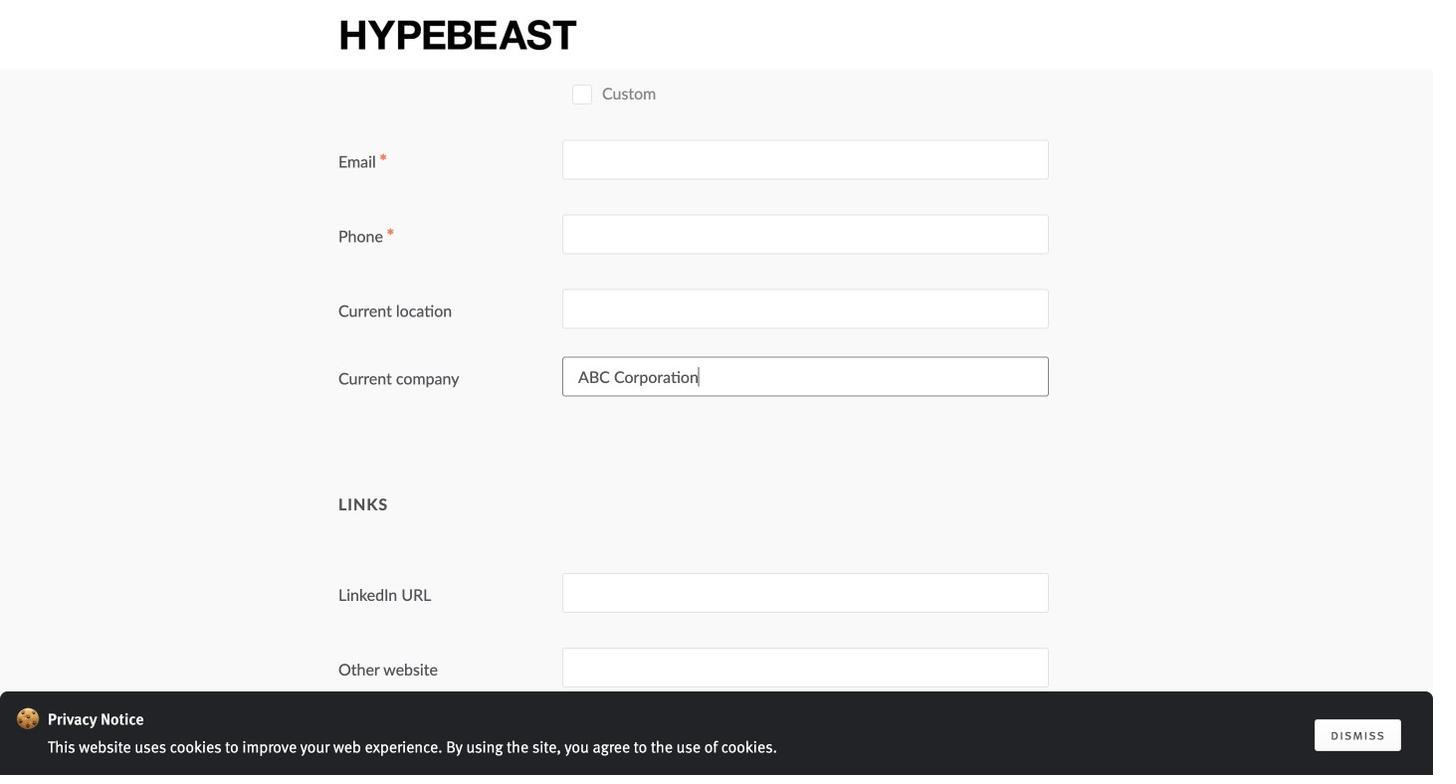 Task type: locate. For each thing, give the bounding box(es) containing it.
hypebeast logo image
[[339, 17, 579, 52]]

None email field
[[563, 140, 1049, 180]]

None text field
[[563, 214, 1049, 254], [563, 574, 1049, 613], [563, 648, 1049, 688], [563, 214, 1049, 254], [563, 574, 1049, 613], [563, 648, 1049, 688]]

None checkbox
[[573, 25, 592, 45]]

None checkbox
[[573, 85, 592, 104]]

None text field
[[563, 289, 1049, 329], [563, 357, 1049, 397], [563, 723, 1049, 763], [563, 289, 1049, 329], [563, 357, 1049, 397], [563, 723, 1049, 763]]



Task type: vqa. For each thing, say whether or not it's contained in the screenshot.
checkbox
yes



